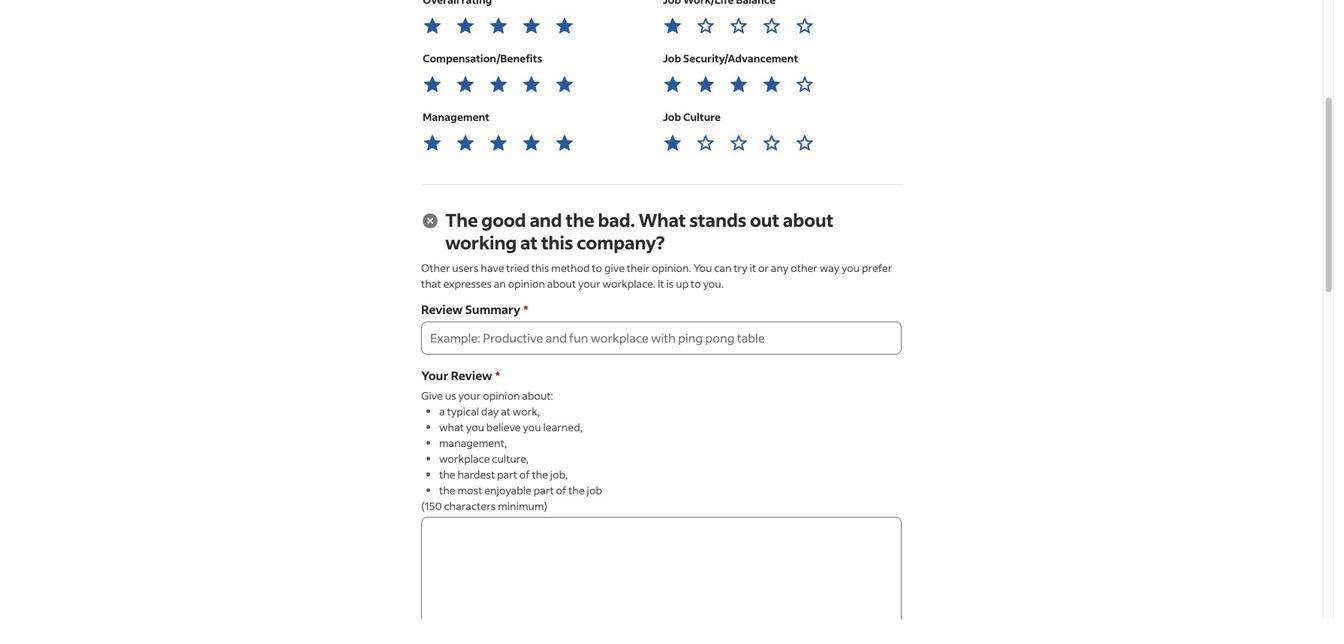 Task type: locate. For each thing, give the bounding box(es) containing it.
1 vertical spatial this
[[532, 261, 550, 275]]

0 horizontal spatial job
[[551, 467, 566, 482]]

1 vertical spatial at
[[501, 404, 511, 418]]

at
[[521, 231, 538, 254], [501, 404, 511, 418]]

* up the day
[[496, 367, 500, 383]]

of right the enjoyable
[[556, 483, 567, 497]]

review
[[421, 301, 463, 317], [451, 367, 493, 383]]

job
[[551, 467, 566, 482], [587, 483, 602, 497]]

1 vertical spatial job
[[663, 110, 682, 124]]

0 horizontal spatial of
[[520, 467, 530, 482]]

is
[[667, 276, 674, 291]]

about down the "method"
[[548, 276, 576, 291]]

to
[[592, 261, 603, 275], [691, 276, 702, 291]]

1 horizontal spatial to
[[691, 276, 702, 291]]

0 vertical spatial your
[[578, 276, 601, 291]]

review up us
[[451, 367, 493, 383]]

this inside 'other users have tried this method to give their opinion. you can try it or any other way you prefer that expresses an opinion about your workplace. it is up to you.'
[[532, 261, 550, 275]]

1 horizontal spatial at
[[521, 231, 538, 254]]

up
[[676, 276, 689, 291]]

(150
[[421, 499, 442, 513]]

have
[[481, 261, 505, 275]]

their
[[627, 261, 650, 275]]

part
[[497, 467, 518, 482], [534, 483, 554, 497]]

users
[[452, 261, 479, 275]]

at right the day
[[501, 404, 511, 418]]

this right tried in the top of the page
[[532, 261, 550, 275]]

review down that
[[421, 301, 463, 317]]

of down culture
[[520, 467, 530, 482]]

1 vertical spatial about
[[548, 276, 576, 291]]

the up minimum)
[[532, 467, 548, 482]]

1 horizontal spatial part
[[534, 483, 554, 497]]

part up the enjoyable
[[497, 467, 518, 482]]

your
[[421, 367, 449, 383]]

0 horizontal spatial *
[[496, 367, 500, 383]]

it
[[750, 261, 757, 275]]

job up job culture
[[663, 51, 682, 65]]

None text field
[[421, 516, 899, 619]]

good
[[482, 208, 526, 231]]

the up (150
[[439, 483, 456, 497]]

bad.
[[598, 208, 635, 231]]

*
[[524, 301, 529, 317], [496, 367, 500, 383]]

job
[[663, 51, 682, 65], [663, 110, 682, 124]]

1 job from the top
[[663, 51, 682, 65]]

1 vertical spatial *
[[496, 367, 500, 383]]

0 vertical spatial opinion
[[508, 276, 545, 291]]

1 vertical spatial of
[[556, 483, 567, 497]]

review summary *
[[421, 301, 529, 317]]

opinion down tried in the top of the page
[[508, 276, 545, 291]]

part up minimum)
[[534, 483, 554, 497]]

the inside the good and the bad. what stands out about working at this company?
[[566, 208, 595, 231]]

opinion
[[508, 276, 545, 291], [483, 388, 520, 403]]

culture
[[684, 110, 721, 124]]

to left give
[[592, 261, 603, 275]]

1 vertical spatial review
[[451, 367, 493, 383]]

0 vertical spatial job
[[663, 51, 682, 65]]

that
[[421, 276, 441, 291]]

* for review
[[496, 367, 500, 383]]

give
[[605, 261, 625, 275]]

and
[[530, 208, 562, 231]]

at inside the good and the bad. what stands out about working at this company?
[[521, 231, 538, 254]]

opinion inside your review * give us your opinion about : a typical day at work , what you believe you learned , management , workplace culture , the hardest part of the job , the most enjoyable part of the job (150 characters minimum)
[[483, 388, 520, 403]]

0 vertical spatial *
[[524, 301, 529, 317]]

tried
[[507, 261, 530, 275]]

you down work
[[523, 420, 541, 434]]

opinion up the day
[[483, 388, 520, 403]]

,
[[538, 404, 540, 418], [581, 420, 583, 434], [505, 436, 507, 450], [526, 452, 529, 466], [566, 467, 568, 482]]

of
[[520, 467, 530, 482], [556, 483, 567, 497]]

you right way
[[842, 261, 860, 275]]

about up work
[[522, 388, 551, 403]]

1 horizontal spatial you
[[523, 420, 541, 434]]

believe
[[487, 420, 521, 434]]

this up the "method"
[[542, 231, 574, 254]]

you
[[694, 261, 713, 275]]

at up tried in the top of the page
[[521, 231, 538, 254]]

2 vertical spatial about
[[522, 388, 551, 403]]

1 horizontal spatial your
[[578, 276, 601, 291]]

out
[[750, 208, 780, 231]]

* right "summary"
[[524, 301, 529, 317]]

1 horizontal spatial job
[[587, 483, 602, 497]]

0 horizontal spatial at
[[501, 404, 511, 418]]

your down the "method"
[[578, 276, 601, 291]]

about
[[783, 208, 834, 231], [548, 276, 576, 291], [522, 388, 551, 403]]

work
[[513, 404, 538, 418]]

your inside your review * give us your opinion about : a typical day at work , what you believe you learned , management , workplace culture , the hardest part of the job , the most enjoyable part of the job (150 characters minimum)
[[459, 388, 481, 403]]

review inside your review * give us your opinion about : a typical day at work , what you believe you learned , management , workplace culture , the hardest part of the job , the most enjoyable part of the job (150 characters minimum)
[[451, 367, 493, 383]]

1 horizontal spatial *
[[524, 301, 529, 317]]

to right up
[[691, 276, 702, 291]]

job culture
[[663, 110, 721, 124]]

0 vertical spatial of
[[520, 467, 530, 482]]

way
[[820, 261, 840, 275]]

enjoyable
[[485, 483, 532, 497]]

1 vertical spatial opinion
[[483, 388, 520, 403]]

0 vertical spatial this
[[542, 231, 574, 254]]

2 job from the top
[[663, 110, 682, 124]]

your
[[578, 276, 601, 291], [459, 388, 481, 403]]

* inside your review * give us your opinion about : a typical day at work , what you believe you learned , management , workplace culture , the hardest part of the job , the most enjoyable part of the job (150 characters minimum)
[[496, 367, 500, 383]]

you inside 'other users have tried this method to give their opinion. you can try it or any other way you prefer that expresses an opinion about your workplace. it is up to you.'
[[842, 261, 860, 275]]

summary
[[465, 301, 521, 317]]

your inside 'other users have tried this method to give their opinion. you can try it or any other way you prefer that expresses an opinion about your workplace. it is up to you.'
[[578, 276, 601, 291]]

2 horizontal spatial you
[[842, 261, 860, 275]]

0 horizontal spatial your
[[459, 388, 481, 403]]

job left "culture" at the top right
[[663, 110, 682, 124]]

job for job culture
[[663, 110, 682, 124]]

about right 'out'
[[783, 208, 834, 231]]

you up management
[[466, 420, 485, 434]]

you
[[842, 261, 860, 275], [466, 420, 485, 434], [523, 420, 541, 434]]

about inside 'other users have tried this method to give their opinion. you can try it or any other way you prefer that expresses an opinion about your workplace. it is up to you.'
[[548, 276, 576, 291]]

0 vertical spatial at
[[521, 231, 538, 254]]

1 vertical spatial part
[[534, 483, 554, 497]]

the
[[566, 208, 595, 231], [439, 467, 456, 482], [532, 467, 548, 482], [439, 483, 456, 497], [569, 483, 585, 497]]

other
[[791, 261, 818, 275]]

this
[[542, 231, 574, 254], [532, 261, 550, 275]]

0 horizontal spatial to
[[592, 261, 603, 275]]

0 vertical spatial about
[[783, 208, 834, 231]]

job for job security/advancement
[[663, 51, 682, 65]]

security/advancement
[[684, 51, 799, 65]]

1 vertical spatial your
[[459, 388, 481, 403]]

0 vertical spatial part
[[497, 467, 518, 482]]

or
[[759, 261, 769, 275]]

your up typical
[[459, 388, 481, 403]]

the right and
[[566, 208, 595, 231]]

what
[[639, 208, 686, 231]]



Task type: describe. For each thing, give the bounding box(es) containing it.
your review * give us your opinion about : a typical day at work , what you believe you learned , management , workplace culture , the hardest part of the job , the most enjoyable part of the job (150 characters minimum)
[[421, 367, 602, 513]]

culture
[[492, 452, 526, 466]]

the good and the bad. what stands out about working at this company?
[[445, 208, 834, 254]]

this inside the good and the bad. what stands out about working at this company?
[[542, 231, 574, 254]]

the down workplace
[[439, 467, 456, 482]]

an
[[494, 276, 506, 291]]

learned
[[543, 420, 581, 434]]

workplace
[[439, 452, 490, 466]]

about inside your review * give us your opinion about : a typical day at work , what you believe you learned , management , workplace culture , the hardest part of the job , the most enjoyable part of the job (150 characters minimum)
[[522, 388, 551, 403]]

it
[[658, 276, 665, 291]]

you for *
[[523, 420, 541, 434]]

* for summary
[[524, 301, 529, 317]]

the down learned
[[569, 483, 585, 497]]

at inside your review * give us your opinion about : a typical day at work , what you believe you learned , management , workplace culture , the hardest part of the job , the most enjoyable part of the job (150 characters minimum)
[[501, 404, 511, 418]]

stands
[[690, 208, 747, 231]]

1 horizontal spatial of
[[556, 483, 567, 497]]

try
[[734, 261, 748, 275]]

other users have tried this method to give their opinion. you can try it or any other way you prefer that expresses an opinion about your workplace. it is up to you.
[[421, 261, 893, 291]]

workplace.
[[603, 276, 656, 291]]

most
[[458, 483, 483, 497]]

other
[[421, 261, 450, 275]]

you for have
[[842, 261, 860, 275]]

minimum)
[[498, 499, 548, 513]]

give
[[421, 388, 443, 403]]

prefer
[[862, 261, 893, 275]]

opinion inside 'other users have tried this method to give their opinion. you can try it or any other way you prefer that expresses an opinion about your workplace. it is up to you.'
[[508, 276, 545, 291]]

0 horizontal spatial you
[[466, 420, 485, 434]]

management
[[439, 436, 505, 450]]

1 vertical spatial job
[[587, 483, 602, 497]]

any
[[771, 261, 789, 275]]

about inside the good and the bad. what stands out about working at this company?
[[783, 208, 834, 231]]

0 vertical spatial job
[[551, 467, 566, 482]]

us
[[445, 388, 457, 403]]

you.
[[704, 276, 724, 291]]

:
[[551, 388, 554, 403]]

1 vertical spatial to
[[691, 276, 702, 291]]

0 vertical spatial to
[[592, 261, 603, 275]]

the
[[445, 208, 478, 231]]

job security/advancement
[[663, 51, 799, 65]]

method
[[552, 261, 590, 275]]

compensation/benefits
[[423, 51, 543, 65]]

working
[[445, 231, 517, 254]]

opinion.
[[652, 261, 692, 275]]

company?
[[577, 231, 665, 254]]

typical
[[447, 404, 479, 418]]

0 horizontal spatial part
[[497, 467, 518, 482]]

expresses
[[444, 276, 492, 291]]

Example: Productive and fun workplace with ping pong table field
[[421, 322, 902, 355]]

what
[[439, 420, 464, 434]]

hardest
[[458, 467, 495, 482]]

a
[[439, 404, 445, 418]]

day
[[481, 404, 499, 418]]

0 vertical spatial review
[[421, 301, 463, 317]]

characters
[[444, 499, 496, 513]]

can
[[715, 261, 732, 275]]

management
[[423, 110, 490, 124]]



Task type: vqa. For each thing, say whether or not it's contained in the screenshot.
Posted 18 days ago
no



